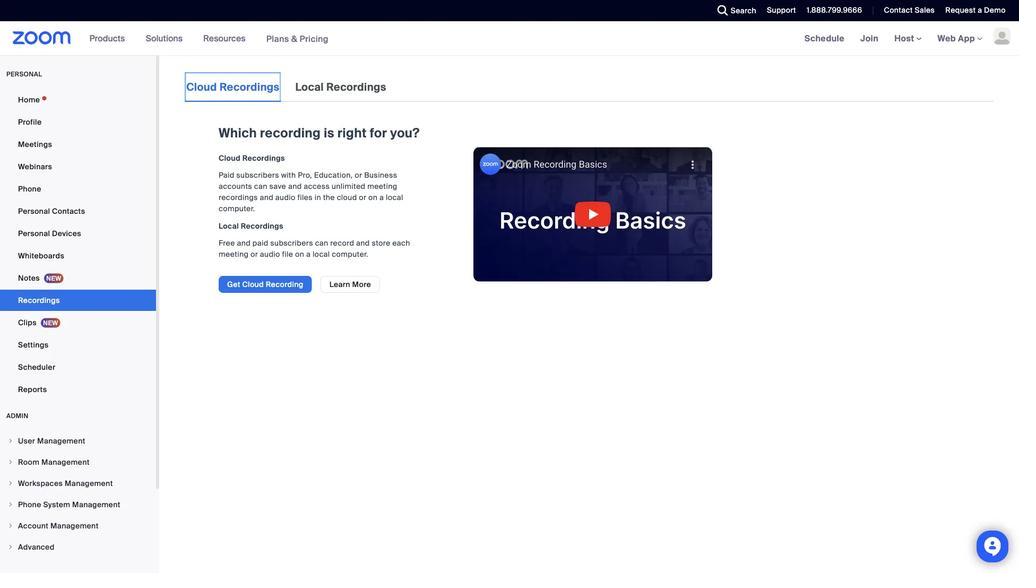Task type: vqa. For each thing, say whether or not it's contained in the screenshot.
4th right icon from the bottom of the Admin Menu menu
yes



Task type: describe. For each thing, give the bounding box(es) containing it.
recordings link
[[0, 290, 156, 311]]

can inside free and paid subscribers can record and store each meeting or audio file on a local computer.
[[315, 238, 328, 248]]

1.888.799.9666
[[807, 5, 862, 15]]

get
[[227, 279, 240, 289]]

subscribers inside paid subscribers with pro, education, or business accounts can save and access unlimited meeting recordings and audio files in the cloud or on a local computer.
[[236, 170, 279, 180]]

right image for workspaces management
[[7, 480, 14, 487]]

phone system management
[[18, 500, 120, 510]]

management for room management
[[41, 457, 90, 467]]

phone link
[[0, 178, 156, 200]]

right image for phone
[[7, 502, 14, 508]]

system
[[43, 500, 70, 510]]

personal for personal contacts
[[18, 206, 50, 216]]

recordings
[[219, 193, 258, 203]]

products
[[90, 33, 125, 44]]

which
[[219, 125, 257, 141]]

file
[[282, 249, 293, 259]]

reports
[[18, 385, 47, 394]]

recording
[[260, 125, 321, 141]]

recordings inside tab
[[220, 80, 279, 94]]

search
[[731, 6, 756, 15]]

settings
[[18, 340, 49, 350]]

save
[[269, 182, 286, 191]]

meeting inside free and paid subscribers can record and store each meeting or audio file on a local computer.
[[219, 249, 249, 259]]

recording
[[266, 279, 303, 289]]

main content element
[[185, 72, 994, 304]]

get cloud recording
[[227, 279, 303, 289]]

contact
[[884, 5, 913, 15]]

whiteboards link
[[0, 245, 156, 266]]

schedule link
[[797, 21, 853, 55]]

business
[[364, 170, 397, 180]]

and down the save
[[260, 193, 273, 203]]

learn
[[329, 279, 350, 289]]

learn more button
[[320, 276, 380, 293]]

right
[[337, 125, 367, 141]]

plans
[[266, 33, 289, 44]]

record
[[330, 238, 354, 248]]

products button
[[90, 21, 130, 55]]

webinars link
[[0, 156, 156, 177]]

phone for phone
[[18, 184, 41, 194]]

right image for user management
[[7, 438, 14, 444]]

1 vertical spatial cloud recordings
[[219, 153, 285, 163]]

for
[[370, 125, 387, 141]]

1 vertical spatial cloud
[[219, 153, 240, 163]]

more
[[352, 279, 371, 289]]

home link
[[0, 89, 156, 110]]

web app button
[[938, 33, 983, 44]]

accounts
[[219, 182, 252, 191]]

paid subscribers with pro, education, or business accounts can save and access unlimited meeting recordings and audio files in the cloud or on a local computer.
[[219, 170, 403, 214]]

phone for phone system management
[[18, 500, 41, 510]]

meeting inside paid subscribers with pro, education, or business accounts can save and access unlimited meeting recordings and audio files in the cloud or on a local computer.
[[367, 182, 397, 191]]

cloud recordings inside tab
[[186, 80, 279, 94]]

meetings navigation
[[797, 21, 1019, 56]]

room management menu item
[[0, 452, 156, 472]]

workspaces management
[[18, 479, 113, 488]]

whiteboards
[[18, 251, 64, 261]]

host button
[[895, 33, 922, 44]]

advanced menu item
[[0, 537, 156, 557]]

zoom logo image
[[13, 31, 71, 45]]

right image inside advanced menu item
[[7, 544, 14, 550]]

scheduler link
[[0, 357, 156, 378]]

web
[[938, 33, 956, 44]]

contact sales
[[884, 5, 935, 15]]

resources button
[[203, 21, 250, 55]]

unlimited
[[332, 182, 365, 191]]

free
[[219, 238, 235, 248]]

you?
[[390, 125, 420, 141]]

banner containing products
[[0, 21, 1019, 56]]

meetings
[[18, 139, 52, 149]]

audio inside free and paid subscribers can record and store each meeting or audio file on a local computer.
[[260, 249, 280, 259]]

recordings inside personal menu menu
[[18, 295, 60, 305]]

phone system management menu item
[[0, 495, 156, 515]]

solutions button
[[146, 21, 187, 55]]

sales
[[915, 5, 935, 15]]

paid
[[253, 238, 268, 248]]

education,
[[314, 170, 353, 180]]

right image for account
[[7, 523, 14, 529]]

recordings inside tab
[[326, 80, 386, 94]]

personal for personal devices
[[18, 229, 50, 238]]

pro,
[[298, 170, 312, 180]]

on inside free and paid subscribers can record and store each meeting or audio file on a local computer.
[[295, 249, 304, 259]]

right image for room management
[[7, 459, 14, 466]]

cloud
[[337, 193, 357, 203]]

files
[[298, 193, 313, 203]]

account
[[18, 521, 48, 531]]

room
[[18, 457, 39, 467]]

webinars
[[18, 162, 52, 171]]

user management
[[18, 436, 85, 446]]

personal contacts link
[[0, 201, 156, 222]]

is
[[324, 125, 334, 141]]

meetings link
[[0, 134, 156, 155]]

local inside tab
[[295, 80, 324, 94]]

cloud inside cloud recordings tab
[[186, 80, 217, 94]]

each
[[392, 238, 410, 248]]

get cloud recording button
[[219, 276, 312, 293]]

the
[[323, 193, 335, 203]]



Task type: locate. For each thing, give the bounding box(es) containing it.
plans & pricing link
[[266, 33, 329, 44], [266, 33, 329, 44]]

1 right image from the top
[[7, 502, 14, 508]]

admin menu menu
[[0, 431, 156, 558]]

workspaces
[[18, 479, 63, 488]]

0 vertical spatial local
[[295, 80, 324, 94]]

workspaces management menu item
[[0, 473, 156, 494]]

1 vertical spatial computer.
[[332, 249, 368, 259]]

local inside free and paid subscribers can record and store each meeting or audio file on a local computer.
[[313, 249, 330, 259]]

personal contacts
[[18, 206, 85, 216]]

web app
[[938, 33, 975, 44]]

cloud recordings tab
[[185, 72, 281, 102]]

0 horizontal spatial local
[[313, 249, 330, 259]]

host
[[895, 33, 916, 44]]

profile
[[18, 117, 42, 127]]

or right cloud
[[359, 193, 366, 203]]

right image inside phone system management menu item
[[7, 502, 14, 508]]

personal
[[18, 206, 50, 216], [18, 229, 50, 238]]

0 vertical spatial a
[[978, 5, 982, 15]]

0 horizontal spatial local recordings
[[219, 221, 283, 231]]

computer. down record
[[332, 249, 368, 259]]

recordings down the 'notes' on the top left of the page
[[18, 295, 60, 305]]

subscribers inside free and paid subscribers can record and store each meeting or audio file on a local computer.
[[270, 238, 313, 248]]

audio inside paid subscribers with pro, education, or business accounts can save and access unlimited meeting recordings and audio files in the cloud or on a local computer.
[[275, 193, 296, 203]]

or down paid
[[251, 249, 258, 259]]

2 horizontal spatial a
[[978, 5, 982, 15]]

phone down webinars
[[18, 184, 41, 194]]

request a demo link
[[938, 0, 1019, 21], [946, 5, 1006, 15]]

2 vertical spatial cloud
[[242, 279, 264, 289]]

recordings up right
[[326, 80, 386, 94]]

management down room management menu item
[[65, 479, 113, 488]]

1 vertical spatial meeting
[[219, 249, 249, 259]]

a inside paid subscribers with pro, education, or business accounts can save and access unlimited meeting recordings and audio files in the cloud or on a local computer.
[[380, 193, 384, 203]]

0 horizontal spatial local
[[219, 221, 239, 231]]

2 phone from the top
[[18, 500, 41, 510]]

1 vertical spatial local
[[219, 221, 239, 231]]

and down with
[[288, 182, 302, 191]]

local recordings up right
[[295, 80, 386, 94]]

cloud recordings up which
[[186, 80, 279, 94]]

1 vertical spatial audio
[[260, 249, 280, 259]]

profile link
[[0, 111, 156, 133]]

0 vertical spatial meeting
[[367, 182, 397, 191]]

1 horizontal spatial cloud
[[219, 153, 240, 163]]

right image
[[7, 438, 14, 444], [7, 459, 14, 466], [7, 480, 14, 487]]

0 vertical spatial or
[[355, 170, 362, 180]]

cloud down product information navigation at the top left of page
[[186, 80, 217, 94]]

scheduler
[[18, 362, 55, 372]]

notes link
[[0, 268, 156, 289]]

0 vertical spatial on
[[368, 193, 378, 203]]

2 vertical spatial right image
[[7, 480, 14, 487]]

devices
[[52, 229, 81, 238]]

subscribers up file
[[270, 238, 313, 248]]

1 horizontal spatial computer.
[[332, 249, 368, 259]]

cloud recordings down which
[[219, 153, 285, 163]]

1 horizontal spatial local
[[295, 80, 324, 94]]

1.888.799.9666 button
[[799, 0, 865, 21], [807, 5, 862, 15]]

computer. inside paid subscribers with pro, education, or business accounts can save and access unlimited meeting recordings and audio files in the cloud or on a local computer.
[[219, 204, 255, 214]]

computer.
[[219, 204, 255, 214], [332, 249, 368, 259]]

3 right image from the top
[[7, 544, 14, 550]]

user management menu item
[[0, 431, 156, 451]]

management up workspaces management
[[41, 457, 90, 467]]

local
[[295, 80, 324, 94], [219, 221, 239, 231]]

0 vertical spatial phone
[[18, 184, 41, 194]]

resources
[[203, 33, 246, 44]]

1 phone from the top
[[18, 184, 41, 194]]

0 vertical spatial audio
[[275, 193, 296, 203]]

can
[[254, 182, 267, 191], [315, 238, 328, 248]]

right image left advanced
[[7, 544, 14, 550]]

personal devices link
[[0, 223, 156, 244]]

1 right image from the top
[[7, 438, 14, 444]]

1 vertical spatial local
[[313, 249, 330, 259]]

1 vertical spatial personal
[[18, 229, 50, 238]]

1 vertical spatial right image
[[7, 523, 14, 529]]

1 vertical spatial a
[[380, 193, 384, 203]]

personal up personal devices
[[18, 206, 50, 216]]

which recording is right for you?
[[219, 125, 420, 141]]

right image left user
[[7, 438, 14, 444]]

2 vertical spatial a
[[306, 249, 311, 259]]

cloud inside get cloud recording button
[[242, 279, 264, 289]]

0 horizontal spatial a
[[306, 249, 311, 259]]

and
[[288, 182, 302, 191], [260, 193, 273, 203], [237, 238, 251, 248], [356, 238, 370, 248]]

profile picture image
[[994, 28, 1011, 45]]

local right file
[[313, 249, 330, 259]]

0 horizontal spatial on
[[295, 249, 304, 259]]

right image
[[7, 502, 14, 508], [7, 523, 14, 529], [7, 544, 14, 550]]

support
[[767, 5, 796, 15]]

2 personal from the top
[[18, 229, 50, 238]]

in
[[315, 193, 321, 203]]

local up which recording is right for you?
[[295, 80, 324, 94]]

0 vertical spatial right image
[[7, 502, 14, 508]]

local down business at the top left of page
[[386, 193, 403, 203]]

a
[[978, 5, 982, 15], [380, 193, 384, 203], [306, 249, 311, 259]]

right image inside workspaces management menu item
[[7, 480, 14, 487]]

can left the save
[[254, 182, 267, 191]]

search button
[[710, 0, 759, 21]]

management down workspaces management menu item
[[72, 500, 120, 510]]

a inside free and paid subscribers can record and store each meeting or audio file on a local computer.
[[306, 249, 311, 259]]

advanced
[[18, 542, 54, 552]]

room management
[[18, 457, 90, 467]]

on
[[368, 193, 378, 203], [295, 249, 304, 259]]

home
[[18, 95, 40, 105]]

3 right image from the top
[[7, 480, 14, 487]]

0 vertical spatial right image
[[7, 438, 14, 444]]

contact sales link
[[876, 0, 938, 21], [884, 5, 935, 15]]

computer. down recordings
[[219, 204, 255, 214]]

a left demo
[[978, 5, 982, 15]]

cloud
[[186, 80, 217, 94], [219, 153, 240, 163], [242, 279, 264, 289]]

management for user management
[[37, 436, 85, 446]]

meeting
[[367, 182, 397, 191], [219, 249, 249, 259]]

admin
[[6, 412, 29, 420]]

product information navigation
[[82, 21, 336, 56]]

settings link
[[0, 334, 156, 356]]

1 horizontal spatial can
[[315, 238, 328, 248]]

on inside paid subscribers with pro, education, or business accounts can save and access unlimited meeting recordings and audio files in the cloud or on a local computer.
[[368, 193, 378, 203]]

management down phone system management menu item at the left of page
[[50, 521, 99, 531]]

management inside menu item
[[41, 457, 90, 467]]

1 horizontal spatial local recordings
[[295, 80, 386, 94]]

can inside paid subscribers with pro, education, or business accounts can save and access unlimited meeting recordings and audio files in the cloud or on a local computer.
[[254, 182, 267, 191]]

audio down paid
[[260, 249, 280, 259]]

personal devices
[[18, 229, 81, 238]]

can left record
[[315, 238, 328, 248]]

management up room management
[[37, 436, 85, 446]]

1 vertical spatial phone
[[18, 500, 41, 510]]

plans & pricing
[[266, 33, 329, 44]]

2 right image from the top
[[7, 459, 14, 466]]

learn more
[[329, 279, 371, 289]]

recordings up which
[[220, 80, 279, 94]]

a right file
[[306, 249, 311, 259]]

1 horizontal spatial a
[[380, 193, 384, 203]]

management for workspaces management
[[65, 479, 113, 488]]

notes
[[18, 273, 40, 283]]

on right file
[[295, 249, 304, 259]]

phone inside personal menu menu
[[18, 184, 41, 194]]

phone up account
[[18, 500, 41, 510]]

local
[[386, 193, 403, 203], [313, 249, 330, 259]]

local inside paid subscribers with pro, education, or business accounts can save and access unlimited meeting recordings and audio files in the cloud or on a local computer.
[[386, 193, 403, 203]]

and left the store
[[356, 238, 370, 248]]

1 vertical spatial local recordings
[[219, 221, 283, 231]]

recordings up with
[[242, 153, 285, 163]]

clips
[[18, 318, 37, 328]]

recordings up paid
[[241, 221, 283, 231]]

1 vertical spatial can
[[315, 238, 328, 248]]

2 horizontal spatial cloud
[[242, 279, 264, 289]]

1 horizontal spatial meeting
[[367, 182, 397, 191]]

store
[[372, 238, 390, 248]]

contacts
[[52, 206, 85, 216]]

app
[[958, 33, 975, 44]]

local recordings inside tab
[[295, 80, 386, 94]]

access
[[304, 182, 330, 191]]

right image left workspaces
[[7, 480, 14, 487]]

computer. inside free and paid subscribers can record and store each meeting or audio file on a local computer.
[[332, 249, 368, 259]]

0 vertical spatial cloud
[[186, 80, 217, 94]]

0 horizontal spatial meeting
[[219, 249, 249, 259]]

schedule
[[805, 33, 845, 44]]

1 vertical spatial or
[[359, 193, 366, 203]]

join
[[860, 33, 879, 44]]

audio down the save
[[275, 193, 296, 203]]

on down business at the top left of page
[[368, 193, 378, 203]]

free and paid subscribers can record and store each meeting or audio file on a local computer.
[[219, 238, 410, 259]]

1 vertical spatial subscribers
[[270, 238, 313, 248]]

management for account management
[[50, 521, 99, 531]]

meeting down free
[[219, 249, 249, 259]]

2 vertical spatial right image
[[7, 544, 14, 550]]

user
[[18, 436, 35, 446]]

subscribers up the save
[[236, 170, 279, 180]]

phone
[[18, 184, 41, 194], [18, 500, 41, 510]]

right image left account
[[7, 523, 14, 529]]

right image left system
[[7, 502, 14, 508]]

and left paid
[[237, 238, 251, 248]]

personal up 'whiteboards'
[[18, 229, 50, 238]]

local recordings
[[295, 80, 386, 94], [219, 221, 283, 231]]

2 vertical spatial or
[[251, 249, 258, 259]]

account management
[[18, 521, 99, 531]]

1 horizontal spatial on
[[368, 193, 378, 203]]

2 right image from the top
[[7, 523, 14, 529]]

or
[[355, 170, 362, 180], [359, 193, 366, 203], [251, 249, 258, 259]]

meeting down business at the top left of page
[[367, 182, 397, 191]]

banner
[[0, 21, 1019, 56]]

0 vertical spatial can
[[254, 182, 267, 191]]

right image left room
[[7, 459, 14, 466]]

1 vertical spatial on
[[295, 249, 304, 259]]

personal menu menu
[[0, 89, 156, 401]]

0 vertical spatial subscribers
[[236, 170, 279, 180]]

right image inside the account management menu item
[[7, 523, 14, 529]]

recordings
[[220, 80, 279, 94], [326, 80, 386, 94], [242, 153, 285, 163], [241, 221, 283, 231], [18, 295, 60, 305]]

0 horizontal spatial cloud
[[186, 80, 217, 94]]

0 horizontal spatial can
[[254, 182, 267, 191]]

or inside free and paid subscribers can record and store each meeting or audio file on a local computer.
[[251, 249, 258, 259]]

personal
[[6, 70, 42, 78]]

0 vertical spatial personal
[[18, 206, 50, 216]]

0 vertical spatial local recordings
[[295, 80, 386, 94]]

management
[[37, 436, 85, 446], [41, 457, 90, 467], [65, 479, 113, 488], [72, 500, 120, 510], [50, 521, 99, 531]]

cloud recordings
[[186, 80, 279, 94], [219, 153, 285, 163]]

local up free
[[219, 221, 239, 231]]

phone inside menu item
[[18, 500, 41, 510]]

tabs of recording tab list
[[185, 72, 388, 102]]

0 horizontal spatial computer.
[[219, 204, 255, 214]]

local recordings tab
[[294, 72, 388, 102]]

cloud up paid
[[219, 153, 240, 163]]

account management menu item
[[0, 516, 156, 536]]

right image inside the user management menu item
[[7, 438, 14, 444]]

1 vertical spatial right image
[[7, 459, 14, 466]]

1 personal from the top
[[18, 206, 50, 216]]

solutions
[[146, 33, 183, 44]]

local recordings up paid
[[219, 221, 283, 231]]

or up unlimited
[[355, 170, 362, 180]]

reports link
[[0, 379, 156, 400]]

paid
[[219, 170, 234, 180]]

demo
[[984, 5, 1006, 15]]

with
[[281, 170, 296, 180]]

join link
[[853, 21, 887, 55]]

request
[[946, 5, 976, 15]]

0 vertical spatial computer.
[[219, 204, 255, 214]]

clips link
[[0, 312, 156, 333]]

a down business at the top left of page
[[380, 193, 384, 203]]

right image inside room management menu item
[[7, 459, 14, 466]]

0 vertical spatial cloud recordings
[[186, 80, 279, 94]]

0 vertical spatial local
[[386, 193, 403, 203]]

1 horizontal spatial local
[[386, 193, 403, 203]]

cloud right get
[[242, 279, 264, 289]]



